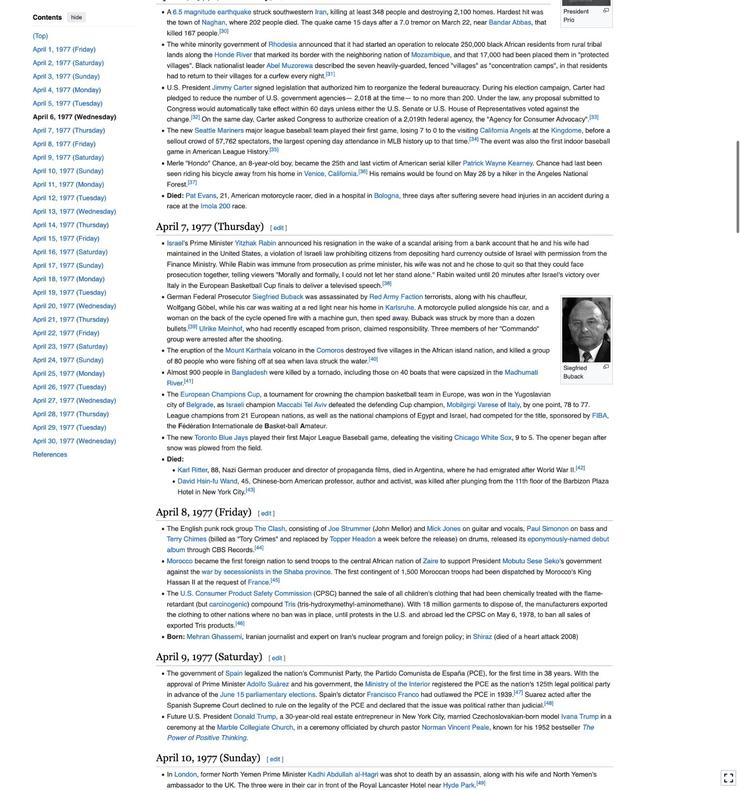 Task type: vqa. For each thing, say whether or not it's contained in the screenshot.
etc.)
no



Task type: locate. For each thing, give the bounding box(es) containing it.
fullscreen image
[[724, 773, 734, 783]]



